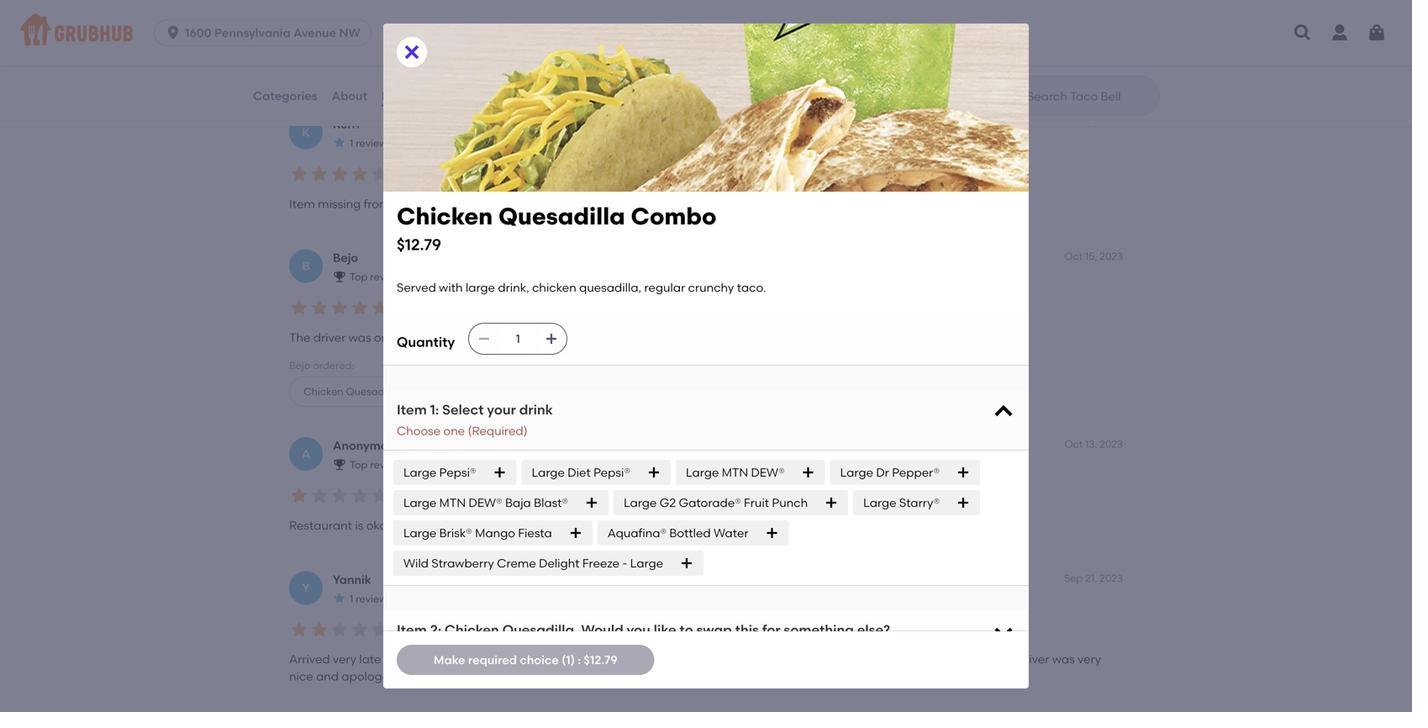 Task type: describe. For each thing, give the bounding box(es) containing it.
large for large starry®
[[864, 496, 897, 510]]

choice
[[520, 653, 559, 667]]

item for item missing from order
[[289, 197, 315, 211]]

large brisk® mango fiesta
[[404, 526, 552, 540]]

2 pepsi® from the left
[[594, 465, 631, 480]]

15, for item missing from order
[[1085, 116, 1098, 129]]

reviews button
[[381, 66, 429, 126]]

2023 for the driver was on time and great customer service
[[1100, 250, 1123, 262]]

0 vertical spatial was
[[306, 9, 329, 23]]

1 review for yannik
[[350, 593, 387, 605]]

get
[[616, 652, 635, 666]]

top reviewer for bejo
[[350, 271, 411, 283]]

2023 for arrived very late because driver broke down and couldn't get a replacement to pick up the food. i had to pick it myself from him. driver was very nice and apologetic.
[[1100, 572, 1123, 584]]

$12.79 inside chicken quesadilla combo $12.79
[[397, 236, 441, 254]]

0 horizontal spatial from
[[364, 197, 390, 211]]

1 horizontal spatial $12.79
[[584, 653, 618, 667]]

would
[[581, 622, 624, 638]]

1 oct from the top
[[1065, 116, 1083, 129]]

y
[[302, 581, 310, 595]]

a
[[638, 652, 645, 666]]

dew® for large mtn dew®
[[751, 465, 785, 480]]

up
[[766, 652, 781, 666]]

except
[[364, 9, 403, 23]]

is
[[355, 518, 363, 533]]

large for large g2 gatorade® fruit punch
[[624, 496, 657, 510]]

reviews
[[382, 89, 429, 103]]

apologetic.
[[342, 669, 407, 684]]

drink
[[519, 402, 553, 418]]

Search Taco Bell search field
[[1026, 88, 1154, 104]]

search icon image
[[1000, 86, 1021, 106]]

trophy icon image for bejo
[[333, 270, 346, 283]]

all
[[289, 9, 303, 23]]

(1)
[[562, 653, 575, 667]]

mango
[[475, 526, 515, 540]]

top for anonymous diner
[[350, 459, 368, 471]]

2 chicken quesadilla combo button from the top
[[289, 377, 469, 407]]

drink,
[[498, 280, 529, 295]]

review for kerri
[[356, 137, 387, 149]]

this
[[735, 622, 759, 638]]

combo for first the plus icon from the bottom of the page
[[401, 386, 438, 398]]

anonymous diner
[[333, 439, 435, 453]]

make required choice (1) : $12.79
[[434, 653, 618, 667]]

good
[[332, 9, 362, 23]]

reviewer for anonymous diner
[[370, 459, 411, 471]]

main navigation navigation
[[0, 0, 1412, 66]]

1 review for kerri
[[350, 137, 387, 149]]

large for large brisk® mango fiesta
[[404, 526, 437, 540]]

arrived very late because driver broke down and couldn't get a replacement to pick up the food. i had to pick it myself from him. driver was very nice and apologetic.
[[289, 652, 1102, 684]]

not
[[637, 518, 656, 533]]

1 horizontal spatial was
[[349, 330, 371, 345]]

svg image inside '1600 pennsylvania avenue nw' button
[[165, 24, 182, 41]]

large for large pepsi®
[[404, 465, 437, 480]]

15, for the driver was on time and great customer service
[[1085, 250, 1098, 262]]

driver
[[1016, 652, 1050, 666]]

top for bejo
[[350, 271, 368, 283]]

2:
[[430, 622, 442, 638]]

couldn't
[[567, 652, 613, 666]]

quantity
[[397, 334, 455, 350]]

your for courier
[[399, 518, 424, 533]]

2 ordered: from the top
[[313, 359, 354, 371]]

0 horizontal spatial and
[[316, 669, 339, 684]]

one
[[444, 424, 465, 438]]

chicken quesadilla combo $12.79
[[397, 202, 717, 254]]

freeze
[[583, 556, 620, 570]]

1 pick from the left
[[739, 652, 763, 666]]

steal
[[659, 518, 687, 533]]

for
[[762, 622, 781, 638]]

down
[[507, 652, 538, 666]]

dr
[[876, 465, 889, 480]]

it
[[910, 652, 917, 666]]

svg image inside main navigation navigation
[[1293, 23, 1313, 43]]

review for yannik
[[356, 593, 387, 605]]

chicken quesadilla combo for first the plus icon from the bottom of the page
[[304, 386, 438, 398]]

aquafina®
[[608, 526, 667, 540]]

combo for 2nd the plus icon from the bottom
[[401, 64, 438, 76]]

reviewer for bejo
[[370, 271, 411, 283]]

you
[[627, 622, 651, 638]]

from inside arrived very late because driver broke down and couldn't get a replacement to pick up the food. i had to pick it myself from him. driver was very nice and apologetic.
[[960, 652, 986, 666]]

to right like at the bottom of the page
[[680, 622, 693, 638]]

0 vertical spatial driver
[[313, 330, 346, 345]]

quesadilla for first the plus icon from the bottom of the page
[[346, 386, 399, 398]]

punch
[[772, 496, 808, 510]]

something
[[784, 622, 854, 638]]

yannik
[[333, 572, 371, 587]]

him.
[[989, 652, 1013, 666]]

wild strawberry creme delight freeze - large
[[404, 556, 663, 570]]

brisk®
[[439, 526, 472, 540]]

1 plus icon image from the top
[[445, 65, 455, 75]]

2023 for item missing from order
[[1100, 116, 1123, 129]]

21,
[[1086, 572, 1098, 584]]

large pepsi®
[[404, 465, 476, 480]]

sep 21, 2023
[[1065, 572, 1123, 584]]

a
[[302, 447, 310, 461]]

bejo for first the plus icon from the bottom of the page
[[289, 359, 310, 371]]

-
[[623, 556, 628, 570]]

quesadilla inside chicken quesadilla combo $12.79
[[499, 202, 625, 230]]

served with large drink, chicken quesadilla, regular crunchy taco.
[[397, 280, 766, 295]]

1 vertical spatial and
[[541, 652, 564, 666]]

crunchy
[[688, 280, 734, 295]]

large for large diet pepsi®
[[532, 465, 565, 480]]

i
[[837, 652, 840, 666]]

to down swap
[[725, 652, 737, 666]]

replacement
[[648, 652, 722, 666]]

1 chicken quesadilla combo button from the top
[[289, 55, 469, 85]]

item missing from order
[[289, 197, 424, 211]]

diet
[[568, 465, 591, 480]]

fiesta
[[518, 526, 552, 540]]

large right -
[[630, 556, 663, 570]]

large
[[466, 280, 495, 295]]

had
[[843, 652, 866, 666]]

to left be
[[535, 518, 547, 533]]

customers
[[689, 518, 749, 533]]

large for large dr pepper®
[[840, 465, 874, 480]]

else?
[[857, 622, 890, 638]]

staff
[[469, 518, 495, 533]]

about button
[[331, 66, 368, 126]]

1 vertical spatial bejo
[[333, 251, 358, 265]]

2 plus icon image from the top
[[445, 387, 455, 397]]

1600 pennsylvania avenue nw
[[185, 26, 361, 40]]

kerri
[[333, 117, 360, 131]]

nice
[[289, 669, 313, 684]]

chicken inside chicken quesadilla combo $12.79
[[397, 202, 493, 230]]

chicken quesadilla combo for 2nd the plus icon from the bottom
[[304, 64, 438, 76]]

large mtn dew®
[[686, 465, 785, 480]]



Task type: locate. For each thing, give the bounding box(es) containing it.
1 horizontal spatial time
[[475, 9, 500, 23]]

1 vertical spatial driver
[[436, 652, 469, 666]]

nw
[[339, 26, 361, 40]]

2 horizontal spatial and
[[541, 652, 564, 666]]

top reviewer
[[350, 271, 411, 283], [350, 459, 411, 471]]

oct for be
[[1065, 438, 1083, 450]]

0 vertical spatial from
[[364, 197, 390, 211]]

2 15, from the top
[[1085, 250, 1098, 262]]

select
[[442, 402, 484, 418]]

1 pepsi® from the left
[[439, 465, 476, 480]]

svg image
[[1293, 23, 1313, 43], [402, 42, 422, 62], [478, 332, 491, 346], [545, 332, 558, 346], [992, 400, 1016, 424], [647, 466, 661, 479], [802, 466, 815, 479], [957, 466, 970, 479], [585, 496, 599, 510], [569, 526, 582, 540], [680, 557, 694, 570], [992, 620, 1016, 644]]

from left order
[[364, 197, 390, 211]]

3 2023 from the top
[[1100, 438, 1123, 450]]

make
[[434, 653, 465, 667]]

order
[[393, 197, 424, 211]]

0 horizontal spatial mtn
[[439, 496, 466, 510]]

pick
[[739, 652, 763, 666], [883, 652, 907, 666]]

chicken up with
[[397, 202, 493, 230]]

myself
[[920, 652, 957, 666]]

combo up reviews
[[401, 64, 438, 76]]

1 horizontal spatial and
[[420, 330, 443, 345]]

food
[[752, 518, 778, 533]]

chicken quesadilla combo button up reviews
[[289, 55, 469, 85]]

0 horizontal spatial pick
[[739, 652, 763, 666]]

0 horizontal spatial very
[[333, 652, 357, 666]]

large down dr
[[864, 496, 897, 510]]

categories button
[[252, 66, 318, 126]]

2 reviewer from the top
[[370, 459, 411, 471]]

to
[[535, 518, 547, 533], [623, 518, 635, 533], [680, 622, 693, 638], [725, 652, 737, 666], [869, 652, 880, 666]]

your right okay,
[[399, 518, 424, 533]]

2 bejo ordered: from the top
[[289, 359, 354, 371]]

item inside item 1: select your drink choose one (required)
[[397, 402, 427, 418]]

svg image for large pepsi®
[[493, 466, 507, 479]]

broke
[[472, 652, 504, 666]]

with
[[439, 280, 463, 295]]

1 vertical spatial item
[[397, 402, 427, 418]]

the right except
[[406, 9, 425, 23]]

wild
[[404, 556, 429, 570]]

dew® for large mtn dew® baja blast®
[[469, 496, 502, 510]]

chicken down "the"
[[304, 386, 344, 398]]

0 vertical spatial top reviewer
[[350, 271, 411, 283]]

chicken up broke
[[445, 622, 499, 638]]

(required)
[[468, 424, 528, 438]]

review down yannik
[[356, 593, 387, 605]]

reviewer down anonymous diner at bottom left
[[370, 459, 411, 471]]

0 vertical spatial plus icon image
[[445, 65, 455, 75]]

delivery
[[428, 9, 472, 23]]

1 horizontal spatial pick
[[883, 652, 907, 666]]

0 horizontal spatial time
[[391, 330, 417, 345]]

very
[[333, 652, 357, 666], [1078, 652, 1102, 666]]

1 vertical spatial chicken quesadilla combo button
[[289, 377, 469, 407]]

plus icon image right reviews button
[[445, 65, 455, 75]]

2 oct from the top
[[1065, 250, 1083, 262]]

was left on
[[349, 330, 371, 345]]

swap
[[697, 622, 732, 638]]

trophy icon image
[[333, 270, 346, 283], [333, 458, 346, 471]]

2 chicken quesadilla combo from the top
[[304, 386, 438, 398]]

0 vertical spatial review
[[356, 137, 387, 149]]

2 vertical spatial bejo
[[289, 359, 310, 371]]

your inside item 1: select your drink choose one (required)
[[487, 402, 516, 418]]

restaurant is okay, your courier staff needs to be retrained to not steal customers food
[[289, 518, 778, 533]]

large down the diner
[[404, 465, 437, 480]]

creme
[[497, 556, 536, 570]]

top down "anonymous"
[[350, 459, 368, 471]]

the right the up at the bottom of page
[[784, 652, 802, 666]]

reviewer left with
[[370, 271, 411, 283]]

1:
[[430, 402, 439, 418]]

bejo down "the"
[[289, 359, 310, 371]]

1 1 review from the top
[[350, 137, 387, 149]]

2 top from the top
[[350, 459, 368, 471]]

combo up 1:
[[401, 386, 438, 398]]

top reviewer for anonymous diner
[[350, 459, 411, 471]]

0 horizontal spatial the
[[406, 9, 425, 23]]

chicken
[[532, 280, 577, 295]]

3 oct from the top
[[1065, 438, 1083, 450]]

Input item quantity number field
[[500, 324, 537, 354]]

1 top reviewer from the top
[[350, 271, 411, 283]]

1 review down yannik
[[350, 593, 387, 605]]

was inside arrived very late because driver broke down and couldn't get a replacement to pick up the food. i had to pick it myself from him. driver was very nice and apologetic.
[[1052, 652, 1075, 666]]

1 horizontal spatial pepsi®
[[594, 465, 631, 480]]

0 vertical spatial quesadilla
[[346, 64, 399, 76]]

0 horizontal spatial driver
[[313, 330, 346, 345]]

oct 15, 2023 for the driver was on time and great customer service
[[1065, 250, 1123, 262]]

item for item 1: select your drink choose one (required)
[[397, 402, 427, 418]]

1 vertical spatial review
[[356, 593, 387, 605]]

0 vertical spatial 1 review
[[350, 137, 387, 149]]

diner
[[404, 439, 435, 453]]

oct for service
[[1065, 250, 1083, 262]]

aquafina® bottled water
[[608, 526, 749, 540]]

1 ordered: from the top
[[313, 38, 354, 50]]

0 vertical spatial reviewer
[[370, 271, 411, 283]]

$12.79 down order
[[397, 236, 441, 254]]

item up choose at the left bottom
[[397, 402, 427, 418]]

item 2: chicken quesadilla. would you like to swap this for something else?
[[397, 622, 890, 638]]

your up (required)
[[487, 402, 516, 418]]

2 2023 from the top
[[1100, 250, 1123, 262]]

1 oct 15, 2023 from the top
[[1065, 116, 1123, 129]]

0 vertical spatial 1
[[350, 137, 353, 149]]

2 top reviewer from the top
[[350, 459, 411, 471]]

1 vertical spatial trophy icon image
[[333, 458, 346, 471]]

1 2023 from the top
[[1100, 116, 1123, 129]]

1 horizontal spatial the
[[784, 652, 802, 666]]

1 chicken quesadilla combo from the top
[[304, 64, 438, 76]]

time
[[475, 9, 500, 23], [391, 330, 417, 345]]

1 horizontal spatial mtn
[[722, 465, 748, 480]]

was
[[306, 9, 329, 23], [349, 330, 371, 345], [1052, 652, 1075, 666]]

0 horizontal spatial $12.79
[[397, 236, 441, 254]]

time right 'delivery'
[[475, 9, 500, 23]]

bejo ordered: down "the"
[[289, 359, 354, 371]]

2 pick from the left
[[883, 652, 907, 666]]

1 vertical spatial dew®
[[469, 496, 502, 510]]

0 vertical spatial bejo
[[289, 38, 310, 50]]

2 review from the top
[[356, 593, 387, 605]]

chicken quesadilla combo button
[[289, 55, 469, 85], [289, 377, 469, 407]]

1 vertical spatial bejo ordered:
[[289, 359, 354, 371]]

quesadilla,
[[579, 280, 642, 295]]

1 vertical spatial ordered:
[[313, 359, 354, 371]]

0 vertical spatial the
[[406, 9, 425, 23]]

2 trophy icon image from the top
[[333, 458, 346, 471]]

item
[[289, 197, 315, 211], [397, 402, 427, 418], [397, 622, 427, 638]]

from left him.
[[960, 652, 986, 666]]

sep
[[1065, 572, 1083, 584]]

item 1: select your drink choose one (required)
[[397, 402, 553, 438]]

dew® up staff
[[469, 496, 502, 510]]

0 vertical spatial your
[[487, 402, 516, 418]]

dew® up fruit
[[751, 465, 785, 480]]

2 vertical spatial and
[[316, 669, 339, 684]]

1 reviewer from the top
[[370, 271, 411, 283]]

gatorade®
[[679, 496, 741, 510]]

1 horizontal spatial your
[[487, 402, 516, 418]]

0 vertical spatial 15,
[[1085, 116, 1098, 129]]

very right driver
[[1078, 652, 1102, 666]]

starry®
[[899, 496, 940, 510]]

mtn for large mtn dew®
[[722, 465, 748, 480]]

2 horizontal spatial was
[[1052, 652, 1075, 666]]

was right driver
[[1052, 652, 1075, 666]]

1 down "kerri"
[[350, 137, 353, 149]]

very left late
[[333, 652, 357, 666]]

quesadilla up "anonymous"
[[346, 386, 399, 398]]

large starry®
[[864, 496, 940, 510]]

1 horizontal spatial dew®
[[751, 465, 785, 480]]

quesadilla for 2nd the plus icon from the bottom
[[346, 64, 399, 76]]

mtn up "large g2 gatorade® fruit punch"
[[722, 465, 748, 480]]

0 vertical spatial mtn
[[722, 465, 748, 480]]

trophy icon image down "anonymous"
[[333, 458, 346, 471]]

2023
[[1100, 116, 1123, 129], [1100, 250, 1123, 262], [1100, 438, 1123, 450], [1100, 572, 1123, 584]]

1 vertical spatial oct
[[1065, 250, 1083, 262]]

0 vertical spatial and
[[420, 330, 443, 345]]

0 vertical spatial item
[[289, 197, 315, 211]]

combo up regular
[[631, 202, 717, 230]]

g2
[[660, 496, 676, 510]]

0 vertical spatial time
[[475, 9, 500, 23]]

taco.
[[737, 280, 766, 295]]

your
[[487, 402, 516, 418], [399, 518, 424, 533]]

mtn up courier at bottom left
[[439, 496, 466, 510]]

and left great
[[420, 330, 443, 345]]

1
[[350, 137, 353, 149], [350, 593, 353, 605]]

1 vertical spatial 1
[[350, 593, 353, 605]]

strawberry
[[432, 556, 494, 570]]

bejo ordered: down good at the top
[[289, 38, 354, 50]]

the inside arrived very late because driver broke down and couldn't get a replacement to pick up the food. i had to pick it myself from him. driver was very nice and apologetic.
[[784, 652, 802, 666]]

large dr pepper®
[[840, 465, 940, 480]]

water
[[714, 526, 749, 540]]

mtn
[[722, 465, 748, 480], [439, 496, 466, 510]]

top right b
[[350, 271, 368, 283]]

2 vertical spatial combo
[[401, 386, 438, 398]]

0 vertical spatial oct
[[1065, 116, 1083, 129]]

all was good except the delivery time
[[289, 9, 500, 23]]

2023 for restaurant is okay, your courier staff needs to be retrained to not steal customers food
[[1100, 438, 1123, 450]]

1 vertical spatial the
[[784, 652, 802, 666]]

0 horizontal spatial was
[[306, 9, 329, 23]]

and down arrived
[[316, 669, 339, 684]]

pepsi® up large mtn dew® baja blast® on the left of page
[[439, 465, 476, 480]]

0 vertical spatial chicken quesadilla combo
[[304, 64, 438, 76]]

2 vertical spatial was
[[1052, 652, 1075, 666]]

large up courier at bottom left
[[404, 496, 437, 510]]

1 vertical spatial reviewer
[[370, 459, 411, 471]]

svg image for large g2 gatorade® fruit punch
[[825, 496, 838, 510]]

driver down 2:
[[436, 652, 469, 666]]

fruit
[[744, 496, 769, 510]]

chicken quesadilla combo button up anonymous diner at bottom left
[[289, 377, 469, 407]]

large diet pepsi®
[[532, 465, 631, 480]]

0 vertical spatial oct 15, 2023
[[1065, 116, 1123, 129]]

large g2 gatorade® fruit punch
[[624, 496, 808, 510]]

review down "kerri"
[[356, 137, 387, 149]]

top reviewer up on
[[350, 271, 411, 283]]

blast®
[[534, 496, 568, 510]]

service
[[536, 330, 576, 345]]

1 vertical spatial 1 review
[[350, 593, 387, 605]]

1 for yannik
[[350, 593, 353, 605]]

delight
[[539, 556, 580, 570]]

1 vertical spatial your
[[399, 518, 424, 533]]

large up gatorade®
[[686, 465, 719, 480]]

0 vertical spatial combo
[[401, 64, 438, 76]]

1 vertical spatial mtn
[[439, 496, 466, 510]]

:
[[578, 653, 581, 667]]

item left missing at the top left
[[289, 197, 315, 211]]

large
[[404, 465, 437, 480], [532, 465, 565, 480], [686, 465, 719, 480], [840, 465, 874, 480], [404, 496, 437, 510], [624, 496, 657, 510], [864, 496, 897, 510], [404, 526, 437, 540], [630, 556, 663, 570]]

bejo ordered:
[[289, 38, 354, 50], [289, 359, 354, 371]]

1 vertical spatial quesadilla
[[499, 202, 625, 230]]

was up avenue
[[306, 9, 329, 23]]

retrained
[[567, 518, 620, 533]]

courier
[[426, 518, 467, 533]]

the driver was on time and great customer service
[[289, 330, 576, 345]]

large for large mtn dew®
[[686, 465, 719, 480]]

2 1 from the top
[[350, 593, 353, 605]]

avenue
[[294, 26, 336, 40]]

large up not
[[624, 496, 657, 510]]

2 vertical spatial quesadilla
[[346, 386, 399, 398]]

1 vertical spatial top reviewer
[[350, 459, 411, 471]]

trophy icon image for anonymous diner
[[333, 458, 346, 471]]

your for drink
[[487, 402, 516, 418]]

oct 13, 2023
[[1065, 438, 1123, 450]]

bejo for 2nd the plus icon from the bottom
[[289, 38, 310, 50]]

1 vertical spatial oct 15, 2023
[[1065, 250, 1123, 262]]

pepsi® right "diet"
[[594, 465, 631, 480]]

1 1 from the top
[[350, 137, 353, 149]]

quesadilla up about
[[346, 64, 399, 76]]

choose
[[397, 424, 441, 438]]

item for item 2: chicken quesadilla. would you like to swap this for something else?
[[397, 622, 427, 638]]

1 review from the top
[[356, 137, 387, 149]]

chicken quesadilla combo up "anonymous"
[[304, 386, 438, 398]]

0 vertical spatial chicken quesadilla combo button
[[289, 55, 469, 85]]

1 review down "kerri"
[[350, 137, 387, 149]]

1 very from the left
[[333, 652, 357, 666]]

great
[[445, 330, 477, 345]]

chicken up about
[[304, 64, 344, 76]]

1 vertical spatial 15,
[[1085, 250, 1098, 262]]

1 vertical spatial $12.79
[[584, 653, 618, 667]]

1 vertical spatial chicken quesadilla combo
[[304, 386, 438, 398]]

1 trophy icon image from the top
[[333, 270, 346, 283]]

large up "blast®"
[[532, 465, 565, 480]]

combo inside chicken quesadilla combo $12.79
[[631, 202, 717, 230]]

large up wild at bottom
[[404, 526, 437, 540]]

star icon image
[[333, 136, 346, 149], [289, 164, 309, 184], [309, 164, 330, 184], [330, 164, 350, 184], [350, 164, 370, 184], [370, 164, 390, 184], [289, 298, 309, 318], [309, 298, 330, 318], [330, 298, 350, 318], [350, 298, 370, 318], [370, 298, 390, 318], [289, 486, 309, 506], [309, 486, 330, 506], [330, 486, 350, 506], [350, 486, 370, 506], [370, 486, 390, 506], [333, 592, 346, 605], [289, 620, 309, 640], [309, 620, 330, 640], [330, 620, 350, 640], [350, 620, 370, 640], [370, 620, 390, 640]]

1 horizontal spatial very
[[1078, 652, 1102, 666]]

plus icon image up the select
[[445, 387, 455, 397]]

1 vertical spatial was
[[349, 330, 371, 345]]

on
[[374, 330, 389, 345]]

large mtn dew® baja blast®
[[404, 496, 568, 510]]

1 top from the top
[[350, 271, 368, 283]]

svg image for large starry®
[[957, 496, 970, 510]]

1 review
[[350, 137, 387, 149], [350, 593, 387, 605]]

baja
[[505, 496, 531, 510]]

1 15, from the top
[[1085, 116, 1098, 129]]

4 2023 from the top
[[1100, 572, 1123, 584]]

driver right "the"
[[313, 330, 346, 345]]

large left dr
[[840, 465, 874, 480]]

bejo right b
[[333, 251, 358, 265]]

0 vertical spatial dew®
[[751, 465, 785, 480]]

bejo
[[289, 38, 310, 50], [333, 251, 358, 265], [289, 359, 310, 371]]

1600 pennsylvania avenue nw button
[[154, 19, 378, 46]]

oct 15, 2023 for item missing from order
[[1065, 116, 1123, 129]]

15,
[[1085, 116, 1098, 129], [1085, 250, 1098, 262]]

pick left the "it"
[[883, 652, 907, 666]]

pick left the up at the bottom of page
[[739, 652, 763, 666]]

chicken quesadilla combo up about
[[304, 64, 438, 76]]

oct 15, 2023
[[1065, 116, 1123, 129], [1065, 250, 1123, 262]]

to left not
[[623, 518, 635, 533]]

reviewer
[[370, 271, 411, 283], [370, 459, 411, 471]]

0 horizontal spatial pepsi®
[[439, 465, 476, 480]]

bejo down all
[[289, 38, 310, 50]]

quesadilla up chicken on the left of the page
[[499, 202, 625, 230]]

0 horizontal spatial your
[[399, 518, 424, 533]]

2 oct 15, 2023 from the top
[[1065, 250, 1123, 262]]

1 down yannik
[[350, 593, 353, 605]]

trophy icon image right b
[[333, 270, 346, 283]]

0 horizontal spatial dew®
[[469, 496, 502, 510]]

driver
[[313, 330, 346, 345], [436, 652, 469, 666]]

1 bejo ordered: from the top
[[289, 38, 354, 50]]

to right had
[[869, 652, 880, 666]]

2 vertical spatial oct
[[1065, 438, 1083, 450]]

1 horizontal spatial driver
[[436, 652, 469, 666]]

0 vertical spatial $12.79
[[397, 236, 441, 254]]

0 vertical spatial top
[[350, 271, 368, 283]]

0 vertical spatial ordered:
[[313, 38, 354, 50]]

late
[[359, 652, 381, 666]]

item left 2:
[[397, 622, 427, 638]]

customer
[[479, 330, 533, 345]]

1 vertical spatial top
[[350, 459, 368, 471]]

the
[[406, 9, 425, 23], [784, 652, 802, 666]]

1 vertical spatial combo
[[631, 202, 717, 230]]

0 vertical spatial trophy icon image
[[333, 270, 346, 283]]

2 very from the left
[[1078, 652, 1102, 666]]

mtn for large mtn dew® baja blast®
[[439, 496, 466, 510]]

svg image
[[1367, 23, 1387, 43], [165, 24, 182, 41], [493, 466, 507, 479], [825, 496, 838, 510], [957, 496, 970, 510], [766, 526, 779, 540]]

1 vertical spatial time
[[391, 330, 417, 345]]

1 for kerri
[[350, 137, 353, 149]]

2 vertical spatial item
[[397, 622, 427, 638]]

driver inside arrived very late because driver broke down and couldn't get a replacement to pick up the food. i had to pick it myself from him. driver was very nice and apologetic.
[[436, 652, 469, 666]]

2 1 review from the top
[[350, 593, 387, 605]]

top reviewer down anonymous diner at bottom left
[[350, 459, 411, 471]]

1600
[[185, 26, 212, 40]]

1 horizontal spatial from
[[960, 652, 986, 666]]

okay,
[[366, 518, 396, 533]]

plus icon image
[[445, 65, 455, 75], [445, 387, 455, 397]]

because
[[384, 652, 433, 666]]

svg image for aquafina® bottled water
[[766, 526, 779, 540]]

large for large mtn dew® baja blast®
[[404, 496, 437, 510]]

time right on
[[391, 330, 417, 345]]

$12.79 right :
[[584, 653, 618, 667]]

0 vertical spatial bejo ordered:
[[289, 38, 354, 50]]

and left :
[[541, 652, 564, 666]]

1 vertical spatial from
[[960, 652, 986, 666]]

1 vertical spatial plus icon image
[[445, 387, 455, 397]]

needs
[[498, 518, 532, 533]]



Task type: vqa. For each thing, say whether or not it's contained in the screenshot.
Le Pain Quotidien (17th St NW) logo
no



